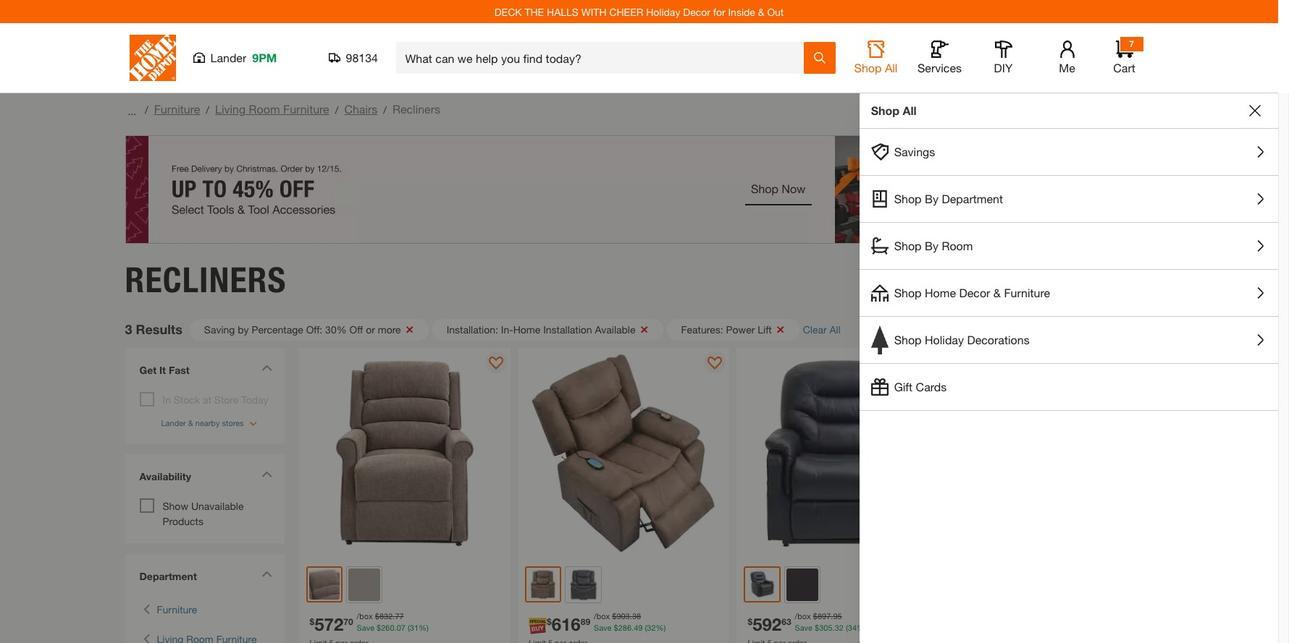Task type: locate. For each thing, give the bounding box(es) containing it.
or
[[366, 323, 375, 336]]

/ left chairs
[[335, 104, 338, 116]]

%) right 305
[[857, 624, 867, 633]]

0 vertical spatial shop all
[[854, 61, 898, 75]]

all right clear
[[830, 324, 841, 336]]

brown image
[[786, 569, 819, 601], [309, 570, 340, 601]]

in
[[163, 394, 171, 406]]

by down the shop by department
[[925, 239, 939, 253]]

room
[[249, 102, 280, 116], [942, 239, 973, 253]]

0 horizontal spatial save
[[357, 624, 374, 633]]

/
[[145, 104, 148, 116], [206, 104, 209, 116], [335, 104, 338, 116], [383, 104, 387, 116]]

1 vertical spatial decor
[[959, 286, 990, 300]]

off:
[[306, 323, 322, 336]]

save inside $ 592 63 /box $ 897 . 95 save $ 305 . 32 ( 34 %)
[[795, 624, 813, 633]]

shop down savings
[[894, 192, 922, 206]]

chairs
[[344, 102, 378, 116]]

1 vertical spatial department
[[139, 571, 197, 583]]

2 /box from the left
[[594, 612, 610, 621]]

get it fast
[[139, 364, 190, 376]]

available
[[595, 323, 635, 336]]

department down products
[[139, 571, 197, 583]]

menu
[[859, 129, 1278, 411]]

shop home decor & furniture button
[[859, 270, 1278, 316]]

1 vertical spatial shop all
[[871, 104, 917, 117]]

cart
[[1113, 61, 1135, 75]]

recliners up saving
[[125, 259, 287, 301]]

decor inside button
[[959, 286, 990, 300]]

recliners inside "... / furniture / living room furniture / chairs / recliners"
[[392, 102, 440, 116]]

( for 572
[[408, 624, 410, 633]]

/box inside $ 572 70 /box $ 832 . 77 save $ 260 . 07 ( 31 %)
[[357, 612, 373, 621]]

today
[[241, 394, 268, 406]]

/box right 63
[[795, 612, 811, 621]]

1 horizontal spatial all
[[885, 61, 898, 75]]

features: power lift
[[681, 323, 772, 336]]

0 horizontal spatial holiday
[[646, 5, 680, 18]]

savings
[[894, 145, 935, 159]]

services button
[[916, 41, 963, 75]]

& up the decorations
[[994, 286, 1001, 300]]

department up the shop by room
[[942, 192, 1003, 206]]

3
[[125, 322, 132, 337]]

furniture link down department link
[[157, 603, 197, 618]]

shop all up savings
[[871, 104, 917, 117]]

305
[[819, 624, 833, 633]]

shop all left 'services'
[[854, 61, 898, 75]]

2 horizontal spatial /box
[[795, 612, 811, 621]]

stock
[[174, 394, 200, 406]]

1 horizontal spatial %)
[[656, 624, 666, 633]]

department inside button
[[942, 192, 1003, 206]]

0 vertical spatial room
[[249, 102, 280, 116]]

1 horizontal spatial holiday
[[925, 333, 964, 347]]

2 / from the left
[[206, 104, 209, 116]]

holiday inside button
[[925, 333, 964, 347]]

by
[[925, 192, 939, 206], [925, 239, 939, 253]]

holiday right the cheer
[[646, 5, 680, 18]]

1 horizontal spatial room
[[942, 239, 973, 253]]

/ left living
[[206, 104, 209, 116]]

0 horizontal spatial /box
[[357, 612, 373, 621]]

286
[[618, 624, 632, 633]]

shop all
[[854, 61, 898, 75], [871, 104, 917, 117]]

shop all inside shop all button
[[854, 61, 898, 75]]

3 %) from the left
[[857, 624, 867, 633]]

1 horizontal spatial save
[[594, 624, 612, 633]]

0 horizontal spatial (
[[408, 624, 410, 633]]

9pm
[[252, 51, 277, 64]]

save right 89 on the bottom of the page
[[594, 624, 612, 633]]

furniture
[[154, 102, 200, 116], [283, 102, 329, 116], [1004, 286, 1050, 300], [157, 604, 197, 616]]

0 horizontal spatial &
[[758, 5, 764, 18]]

%) right '49'
[[656, 624, 666, 633]]

furniture link right ... button
[[154, 102, 200, 116]]

show unavailable products link
[[163, 500, 244, 528]]

70
[[343, 617, 353, 628]]

black image
[[567, 569, 600, 601]]

1 vertical spatial holiday
[[925, 333, 964, 347]]

holiday up cards
[[925, 333, 964, 347]]

903
[[617, 612, 630, 621]]

by up the shop by room
[[925, 192, 939, 206]]

/box inside /box $ 903 . 38 save $ 286 . 49 ( 32 %)
[[594, 612, 610, 621]]

shop all button
[[853, 41, 899, 75]]

2 32 from the left
[[835, 624, 844, 633]]

0 horizontal spatial room
[[249, 102, 280, 116]]

1 32 from the left
[[647, 624, 656, 633]]

1 vertical spatial by
[[925, 239, 939, 253]]

32 down 95
[[835, 624, 844, 633]]

4 / from the left
[[383, 104, 387, 116]]

home
[[925, 286, 956, 300], [513, 323, 540, 336]]

1 by from the top
[[925, 192, 939, 206]]

1 horizontal spatial recliners
[[392, 102, 440, 116]]

1 horizontal spatial 32
[[835, 624, 844, 633]]

%) inside $ 572 70 /box $ 832 . 77 save $ 260 . 07 ( 31 %)
[[419, 624, 429, 633]]

( right the 07
[[408, 624, 410, 633]]

$ left 77
[[375, 612, 379, 621]]

. down 77
[[394, 624, 397, 633]]

98134 button
[[328, 51, 378, 65]]

$ inside $ 616 89
[[547, 617, 552, 628]]

the home depot logo image
[[129, 35, 176, 81]]

halls
[[547, 5, 579, 18]]

room right living
[[249, 102, 280, 116]]

&
[[758, 5, 764, 18], [994, 286, 1001, 300]]

(
[[408, 624, 410, 633], [645, 624, 647, 633], [846, 624, 848, 633]]

out
[[767, 5, 784, 18]]

0 vertical spatial holiday
[[646, 5, 680, 18]]

brown power lift heated recliner chair with adjustable massage function image
[[518, 348, 730, 560]]

3 save from the left
[[795, 624, 813, 633]]

616
[[552, 615, 581, 635]]

/box inside $ 592 63 /box $ 897 . 95 save $ 305 . 32 ( 34 %)
[[795, 612, 811, 621]]

all left 'services'
[[885, 61, 898, 75]]

shop inside button
[[894, 333, 922, 347]]

department
[[942, 192, 1003, 206], [139, 571, 197, 583]]

2 horizontal spatial (
[[846, 624, 848, 633]]

decor
[[683, 5, 710, 18], [959, 286, 990, 300]]

%) for 592
[[857, 624, 867, 633]]

living
[[215, 102, 246, 116]]

furniture up the decorations
[[1004, 286, 1050, 300]]

clear
[[803, 324, 827, 336]]

2 %) from the left
[[656, 624, 666, 633]]

3 /box from the left
[[795, 612, 811, 621]]

.
[[393, 612, 395, 621], [630, 612, 632, 621], [831, 612, 833, 621], [394, 624, 397, 633], [632, 624, 634, 633], [833, 624, 835, 633]]

1 ( from the left
[[408, 624, 410, 633]]

me button
[[1044, 41, 1090, 75]]

1 /box from the left
[[357, 612, 373, 621]]

1 horizontal spatial (
[[645, 624, 647, 633]]

7
[[1129, 38, 1134, 49]]

0 horizontal spatial recliners
[[125, 259, 287, 301]]

1 horizontal spatial brown image
[[786, 569, 819, 601]]

1 / from the left
[[145, 104, 148, 116]]

32
[[647, 624, 656, 633], [835, 624, 844, 633]]

1 horizontal spatial /box
[[594, 612, 610, 621]]

save
[[357, 624, 374, 633], [594, 624, 612, 633], [795, 624, 813, 633]]

77
[[395, 612, 404, 621]]

( inside $ 592 63 /box $ 897 . 95 save $ 305 . 32 ( 34 %)
[[846, 624, 848, 633]]

holiday
[[646, 5, 680, 18], [925, 333, 964, 347]]

2 ( from the left
[[645, 624, 647, 633]]

31
[[410, 624, 419, 633]]

percentage
[[252, 323, 303, 336]]

in stock at store today
[[163, 394, 268, 406]]

brown image
[[528, 570, 559, 601]]

home down the shop by room
[[925, 286, 956, 300]]

save inside $ 572 70 /box $ 832 . 77 save $ 260 . 07 ( 31 %)
[[357, 624, 374, 633]]

1 vertical spatial recliners
[[125, 259, 287, 301]]

32 right '49'
[[647, 624, 656, 633]]

home inside menu
[[925, 286, 956, 300]]

. down 38
[[632, 624, 634, 633]]

3 / from the left
[[335, 104, 338, 116]]

3 ( from the left
[[846, 624, 848, 633]]

save right the 70
[[357, 624, 374, 633]]

%) right the 07
[[419, 624, 429, 633]]

1 horizontal spatial decor
[[959, 286, 990, 300]]

inside
[[728, 5, 755, 18]]

%) inside $ 592 63 /box $ 897 . 95 save $ 305 . 32 ( 34 %)
[[857, 624, 867, 633]]

shop right shop holiday decorations preview icon
[[894, 333, 922, 347]]

0 horizontal spatial all
[[830, 324, 841, 336]]

shop
[[854, 61, 882, 75], [871, 104, 900, 117], [894, 192, 922, 206], [894, 239, 922, 253], [894, 286, 922, 300], [894, 333, 922, 347]]

more
[[378, 323, 401, 336]]

save right 63
[[795, 624, 813, 633]]

1 horizontal spatial department
[[942, 192, 1003, 206]]

power
[[726, 323, 755, 336]]

2 by from the top
[[925, 239, 939, 253]]

/box right the 70
[[357, 612, 373, 621]]

32 inside /box $ 903 . 38 save $ 286 . 49 ( 32 %)
[[647, 624, 656, 633]]

...
[[128, 105, 136, 117]]

2 horizontal spatial %)
[[857, 624, 867, 633]]

all up savings
[[903, 104, 917, 117]]

$
[[375, 612, 379, 621], [612, 612, 617, 621], [813, 612, 818, 621], [310, 617, 314, 628], [547, 617, 552, 628], [748, 617, 753, 628], [377, 624, 381, 633], [614, 624, 618, 633], [815, 624, 819, 633]]

1 vertical spatial room
[[942, 239, 973, 253]]

decor left for
[[683, 5, 710, 18]]

0 vertical spatial all
[[885, 61, 898, 75]]

furniture inside button
[[1004, 286, 1050, 300]]

2 horizontal spatial save
[[795, 624, 813, 633]]

recliners right chairs
[[392, 102, 440, 116]]

1 horizontal spatial &
[[994, 286, 1001, 300]]

0 horizontal spatial home
[[513, 323, 540, 336]]

shop down the shop by department
[[894, 239, 922, 253]]

572
[[314, 615, 343, 635]]

1 vertical spatial furniture link
[[157, 603, 197, 618]]

/box right 89 on the bottom of the page
[[594, 612, 610, 621]]

2 vertical spatial all
[[830, 324, 841, 336]]

room inside "button"
[[942, 239, 973, 253]]

1 %) from the left
[[419, 624, 429, 633]]

0 vertical spatial by
[[925, 192, 939, 206]]

1 vertical spatial &
[[994, 286, 1001, 300]]

$ left 38
[[612, 612, 617, 621]]

shop holiday decorations button
[[859, 317, 1278, 364]]

brown image up 897
[[786, 569, 819, 601]]

blue image
[[747, 570, 778, 601]]

$ left 89 on the bottom of the page
[[547, 617, 552, 628]]

shop holiday decorations preview image
[[871, 326, 888, 355]]

by inside "button"
[[925, 239, 939, 253]]

49
[[634, 624, 643, 633]]

by inside button
[[925, 192, 939, 206]]

$ down 903
[[614, 624, 618, 633]]

What can we help you find today? search field
[[405, 43, 803, 73]]

recliners
[[392, 102, 440, 116], [125, 259, 287, 301]]

room down the shop by department
[[942, 239, 973, 253]]

beige image
[[348, 569, 381, 601]]

brown image up '572'
[[309, 570, 340, 601]]

furniture link
[[154, 102, 200, 116], [157, 603, 197, 618]]

3 results
[[125, 322, 182, 337]]

( inside $ 572 70 /box $ 832 . 77 save $ 260 . 07 ( 31 %)
[[408, 624, 410, 633]]

0 vertical spatial recliners
[[392, 102, 440, 116]]

/box
[[357, 612, 373, 621], [594, 612, 610, 621], [795, 612, 811, 621]]

/ right ...
[[145, 104, 148, 116]]

832
[[379, 612, 393, 621]]

( for 592
[[846, 624, 848, 633]]

( right '49'
[[645, 624, 647, 633]]

cheer
[[609, 5, 643, 18]]

... button
[[125, 101, 139, 121]]

1 save from the left
[[357, 624, 374, 633]]

& left out
[[758, 5, 764, 18]]

98134
[[346, 51, 378, 64]]

0 horizontal spatial %)
[[419, 624, 429, 633]]

1 horizontal spatial home
[[925, 286, 956, 300]]

0 vertical spatial decor
[[683, 5, 710, 18]]

( right 305
[[846, 624, 848, 633]]

0 horizontal spatial 32
[[647, 624, 656, 633]]

/ right "chairs" link
[[383, 104, 387, 116]]

2 horizontal spatial all
[[903, 104, 917, 117]]

ergonomic brown velvet power lift recliner chair for elderly with side pocket and remote control image
[[299, 348, 511, 560]]

0 horizontal spatial decor
[[683, 5, 710, 18]]

0 horizontal spatial brown image
[[309, 570, 340, 601]]

fast
[[169, 364, 190, 376]]

home left installation
[[513, 323, 540, 336]]

0 vertical spatial home
[[925, 286, 956, 300]]

2 save from the left
[[594, 624, 612, 633]]

0 vertical spatial department
[[942, 192, 1003, 206]]

shop down the shop by room
[[894, 286, 922, 300]]

decor up shop holiday decorations
[[959, 286, 990, 300]]

shop inside "button"
[[894, 239, 922, 253]]

1 vertical spatial home
[[513, 323, 540, 336]]

it
[[159, 364, 166, 376]]



Task type: describe. For each thing, give the bounding box(es) containing it.
show
[[163, 500, 188, 513]]

unavailable
[[191, 500, 244, 513]]

$ 572 70 /box $ 832 . 77 save $ 260 . 07 ( 31 %)
[[310, 612, 429, 635]]

furniture right ... button
[[154, 102, 200, 116]]

features:
[[681, 323, 723, 336]]

feedback link image
[[1270, 245, 1289, 323]]

& inside button
[[994, 286, 1001, 300]]

get
[[139, 364, 156, 376]]

07
[[397, 624, 405, 633]]

gift cards link
[[859, 364, 1278, 411]]

lander
[[210, 51, 246, 64]]

the
[[525, 5, 544, 18]]

0 vertical spatial furniture link
[[154, 102, 200, 116]]

sponsored banner image
[[125, 135, 1153, 244]]

department link
[[132, 562, 277, 592]]

/box $ 903 . 38 save $ 286 . 49 ( 32 %)
[[594, 612, 666, 633]]

. down 95
[[833, 624, 835, 633]]

save for 572
[[357, 624, 374, 633]]

chairs link
[[344, 102, 378, 116]]

in-
[[501, 323, 513, 336]]

. up 286
[[630, 612, 632, 621]]

$ 616 89
[[547, 615, 590, 635]]

installation:
[[447, 323, 498, 336]]

diy
[[994, 61, 1013, 75]]

592
[[753, 615, 782, 635]]

by for department
[[925, 192, 939, 206]]

$ left 95
[[813, 612, 818, 621]]

show unavailable products
[[163, 500, 244, 528]]

1 vertical spatial all
[[903, 104, 917, 117]]

cart 7
[[1113, 38, 1135, 75]]

$ down 897
[[815, 624, 819, 633]]

clear all
[[803, 324, 841, 336]]

shop by room
[[894, 239, 973, 253]]

services
[[918, 61, 962, 75]]

saving
[[204, 323, 235, 336]]

save for 592
[[795, 624, 813, 633]]

. up 260
[[393, 612, 395, 621]]

save inside /box $ 903 . 38 save $ 286 . 49 ( 32 %)
[[594, 624, 612, 633]]

availability link
[[132, 462, 277, 495]]

%) inside /box $ 903 . 38 save $ 286 . 49 ( 32 %)
[[656, 624, 666, 633]]

all inside shop all button
[[885, 61, 898, 75]]

furniture down department link
[[157, 604, 197, 616]]

products
[[163, 516, 204, 528]]

$ left 63
[[748, 617, 753, 628]]

menu containing savings
[[859, 129, 1278, 411]]

cards
[[916, 380, 947, 394]]

$ down 832
[[377, 624, 381, 633]]

deck
[[494, 5, 522, 18]]

clear all button
[[803, 322, 852, 337]]

32 inside $ 592 63 /box $ 897 . 95 save $ 305 . 32 ( 34 %)
[[835, 624, 844, 633]]

installation: in-home installation available
[[447, 323, 635, 336]]

0 vertical spatial &
[[758, 5, 764, 18]]

%) for 572
[[419, 624, 429, 633]]

shop for department
[[894, 192, 922, 206]]

/box for 592
[[795, 612, 811, 621]]

at
[[203, 394, 211, 406]]

$ 592 63 /box $ 897 . 95 save $ 305 . 32 ( 34 %)
[[748, 612, 867, 635]]

results
[[136, 322, 182, 337]]

shop home decor & furniture
[[894, 286, 1050, 300]]

lander 9pm
[[210, 51, 277, 64]]

63
[[782, 617, 791, 628]]

shop left 'services'
[[854, 61, 882, 75]]

/box for 572
[[357, 612, 373, 621]]

availability
[[139, 471, 191, 483]]

shop by department button
[[859, 176, 1278, 222]]

living room furniture link
[[215, 102, 329, 116]]

30%
[[325, 323, 347, 336]]

260
[[381, 624, 394, 633]]

by for room
[[925, 239, 939, 253]]

0 horizontal spatial department
[[139, 571, 197, 583]]

for
[[713, 5, 725, 18]]

deck the halls with cheer holiday decor for inside & out link
[[494, 5, 784, 18]]

89
[[581, 617, 590, 628]]

by
[[238, 323, 249, 336]]

shop by department
[[894, 192, 1003, 206]]

room inside "... / furniture / living room furniture / chairs / recliners"
[[249, 102, 280, 116]]

in stock at store today link
[[163, 394, 268, 406]]

gift cards
[[894, 380, 947, 394]]

store
[[214, 394, 238, 406]]

features: power lift button
[[667, 319, 799, 341]]

shop up savings
[[871, 104, 900, 117]]

installation: in-home installation available button
[[432, 319, 663, 341]]

with
[[581, 5, 607, 18]]

saving by percentage off: 30% off or more
[[204, 323, 401, 336]]

95
[[833, 612, 842, 621]]

ergonomic blue faux leather power lift recliner chair for elderly with side pocket and remote control image
[[737, 348, 949, 560]]

drawer close image
[[1249, 105, 1261, 117]]

$ left the 70
[[310, 617, 314, 628]]

get it fast link
[[132, 355, 277, 389]]

. up 305
[[831, 612, 833, 621]]

diy button
[[980, 41, 1027, 75]]

34
[[848, 624, 857, 633]]

me
[[1059, 61, 1075, 75]]

gift
[[894, 380, 913, 394]]

off
[[349, 323, 363, 336]]

all inside the clear all button
[[830, 324, 841, 336]]

shop by room button
[[859, 223, 1278, 269]]

saving by percentage off: 30% off or more button
[[190, 319, 428, 341]]

deck the halls with cheer holiday decor for inside & out
[[494, 5, 784, 18]]

shop for room
[[894, 239, 922, 253]]

shop for decor
[[894, 286, 922, 300]]

shop for decorations
[[894, 333, 922, 347]]

( inside /box $ 903 . 38 save $ 286 . 49 ( 32 %)
[[645, 624, 647, 633]]

installation
[[543, 323, 592, 336]]

furniture left "chairs" link
[[283, 102, 329, 116]]

savings button
[[859, 129, 1278, 175]]



Task type: vqa. For each thing, say whether or not it's contained in the screenshot.
LIKE
no



